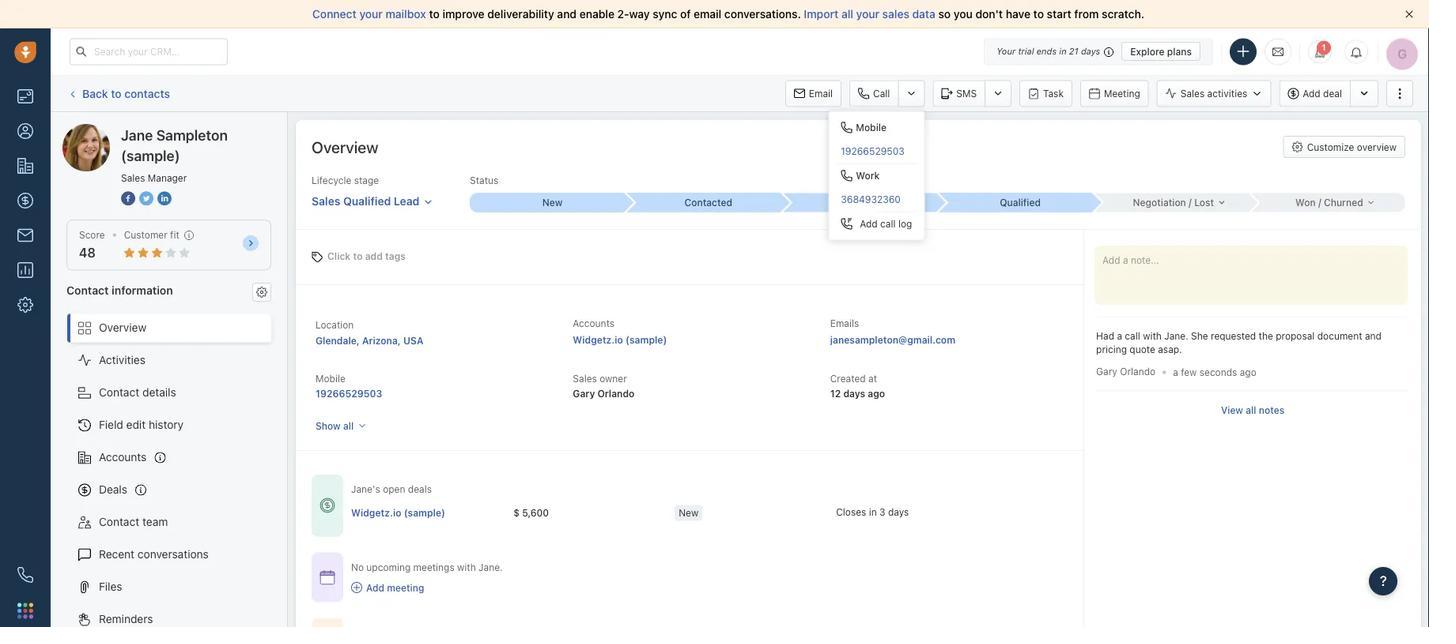 Task type: vqa. For each thing, say whether or not it's contained in the screenshot.
Quote management apps's apps
no



Task type: describe. For each thing, give the bounding box(es) containing it.
location
[[316, 320, 354, 331]]

data
[[912, 8, 935, 21]]

email
[[694, 8, 721, 21]]

created at 12 days ago
[[830, 374, 885, 399]]

gary inside sales owner gary orlando
[[573, 388, 595, 399]]

plans
[[1167, 46, 1192, 57]]

container_wx8msf4aqz5i3rn1 image inside 'add meeting' link
[[351, 583, 362, 594]]

contact for contact details
[[99, 386, 139, 399]]

won / churned
[[1295, 197, 1363, 209]]

jane sampleton (sample) up manager
[[121, 127, 228, 164]]

owner
[[600, 374, 627, 385]]

files
[[99, 581, 122, 594]]

(sample) inside accounts widgetz.io (sample)
[[626, 335, 667, 346]]

jane. for call
[[1164, 331, 1188, 342]]

1 vertical spatial new
[[679, 508, 699, 519]]

contact details
[[99, 386, 176, 399]]

sales for sales manager
[[121, 172, 145, 183]]

conversations.
[[724, 8, 801, 21]]

0 horizontal spatial widgetz.io (sample) link
[[351, 507, 445, 520]]

contact for contact team
[[99, 516, 139, 529]]

recent conversations
[[99, 549, 209, 562]]

0 vertical spatial ago
[[1240, 367, 1256, 378]]

days for created at 12 days ago
[[843, 388, 865, 399]]

48 button
[[79, 246, 96, 261]]

widgetz.io (sample)
[[351, 508, 445, 519]]

3
[[879, 507, 885, 518]]

add for add meeting
[[366, 583, 384, 594]]

activities
[[1207, 88, 1247, 99]]

field edit history
[[99, 419, 184, 432]]

all for show all
[[343, 421, 354, 432]]

had
[[1096, 331, 1114, 342]]

requested
[[1211, 331, 1256, 342]]

glendale,
[[316, 335, 360, 346]]

0 vertical spatial and
[[557, 8, 577, 21]]

show
[[316, 421, 341, 432]]

from
[[1074, 8, 1099, 21]]

won
[[1295, 197, 1316, 209]]

(sample) up sales manager
[[121, 147, 180, 164]]

sampleton inside jane sampleton (sample)
[[156, 127, 228, 144]]

0 vertical spatial gary
[[1096, 366, 1117, 377]]

add meeting
[[366, 583, 424, 594]]

fit
[[170, 230, 179, 241]]

qualified inside 'link'
[[343, 195, 391, 208]]

view all notes link
[[1221, 404, 1284, 417]]

accounts for accounts widgetz.io (sample)
[[573, 318, 615, 329]]

sales activities
[[1181, 88, 1247, 99]]

sales for sales qualified lead
[[312, 195, 340, 208]]

connect
[[312, 8, 357, 21]]

1 horizontal spatial orlando
[[1120, 366, 1156, 377]]

explore plans link
[[1122, 42, 1201, 61]]

few
[[1181, 367, 1197, 378]]

score
[[79, 230, 105, 241]]

call button
[[849, 80, 898, 107]]

widgetz.io inside accounts widgetz.io (sample)
[[573, 335, 623, 346]]

team
[[142, 516, 168, 529]]

add
[[365, 251, 383, 262]]

customize overview
[[1307, 142, 1397, 153]]

field
[[99, 419, 123, 432]]

mng settings image
[[256, 287, 267, 298]]

upcoming
[[366, 562, 411, 573]]

tags
[[385, 251, 406, 262]]

add for add deal
[[1303, 88, 1321, 99]]

0 horizontal spatial jane
[[94, 124, 118, 137]]

details
[[142, 386, 176, 399]]

3684932360 link
[[829, 188, 924, 212]]

0 vertical spatial call
[[880, 219, 896, 230]]

view
[[1221, 405, 1243, 416]]

to left start
[[1033, 8, 1044, 21]]

emails janesampleton@gmail.com
[[830, 318, 955, 346]]

contacts
[[124, 87, 170, 100]]

sales inside sales owner gary orlando
[[573, 374, 597, 385]]

(sample) up manager
[[179, 124, 224, 137]]

sales for sales activities
[[1181, 88, 1205, 99]]

don't
[[976, 8, 1003, 21]]

to right back
[[111, 87, 121, 100]]

back to contacts
[[82, 87, 170, 100]]

sync
[[653, 8, 677, 21]]

conversations
[[138, 549, 209, 562]]

with for call
[[1143, 331, 1162, 342]]

manager
[[148, 172, 187, 183]]

sales qualified lead link
[[312, 188, 433, 210]]

with for meetings
[[457, 562, 476, 573]]

contact for contact information
[[66, 284, 109, 297]]

a few seconds ago
[[1173, 367, 1256, 378]]

created
[[830, 374, 866, 385]]

asap.
[[1158, 345, 1182, 356]]

1 vertical spatial 19266529503 link
[[316, 388, 382, 399]]

mailbox
[[386, 8, 426, 21]]

phone image
[[17, 568, 33, 584]]

container_wx8msf4aqz5i3rn1 image for jane's open deals
[[320, 498, 335, 514]]

email
[[809, 88, 833, 99]]

log
[[898, 219, 912, 230]]

1 link
[[1308, 40, 1332, 64]]

jane sampleton (sample) down contacts
[[94, 124, 224, 137]]

to left add
[[353, 251, 363, 262]]

contact team
[[99, 516, 168, 529]]

orlando inside sales owner gary orlando
[[597, 388, 635, 399]]

activities
[[99, 354, 145, 367]]

0 horizontal spatial widgetz.io
[[351, 508, 401, 519]]

won / churned button
[[1249, 193, 1405, 212]]

1 horizontal spatial qualified
[[1000, 197, 1041, 209]]

add deal
[[1303, 88, 1342, 99]]

glendale, arizona, usa link
[[316, 335, 423, 346]]

add deal button
[[1279, 80, 1350, 107]]

qualified link
[[938, 193, 1093, 213]]

to right mailbox
[[429, 8, 440, 21]]

sampleton down contacts
[[121, 124, 176, 137]]

/ for negotiation
[[1189, 197, 1192, 209]]

the
[[1259, 331, 1273, 342]]

task button
[[1020, 80, 1072, 107]]

connect your mailbox to improve deliverability and enable 2-way sync of email conversations. import all your sales data so you don't have to start from scratch.
[[312, 8, 1144, 21]]

contacted link
[[626, 193, 782, 213]]

closes in 3 days
[[836, 507, 909, 518]]

document
[[1317, 331, 1362, 342]]

reminders
[[99, 613, 153, 626]]

notes
[[1259, 405, 1284, 416]]

days for closes in 3 days
[[888, 507, 909, 518]]

trial
[[1018, 46, 1034, 57]]

customize
[[1307, 142, 1354, 153]]

explore plans
[[1130, 46, 1192, 57]]

deals
[[408, 485, 432, 496]]



Task type: locate. For each thing, give the bounding box(es) containing it.
improve
[[443, 8, 484, 21]]

/ left the lost
[[1189, 197, 1192, 209]]

start
[[1047, 8, 1071, 21]]

add
[[1303, 88, 1321, 99], [860, 219, 878, 230], [366, 583, 384, 594]]

won / churned link
[[1249, 193, 1405, 212]]

1 horizontal spatial your
[[856, 8, 879, 21]]

1 vertical spatial call
[[1125, 331, 1140, 342]]

0 horizontal spatial overview
[[99, 322, 146, 335]]

1 horizontal spatial overview
[[312, 138, 378, 156]]

container_wx8msf4aqz5i3rn1 image
[[320, 498, 335, 514], [320, 570, 335, 586], [351, 583, 362, 594]]

new
[[542, 197, 563, 209], [679, 508, 699, 519]]

scratch.
[[1102, 8, 1144, 21]]

your
[[359, 8, 383, 21], [856, 8, 879, 21]]

/
[[1189, 197, 1192, 209], [1318, 197, 1321, 209]]

sampleton
[[121, 124, 176, 137], [156, 127, 228, 144]]

twitter circled image
[[139, 190, 153, 207]]

customer fit
[[124, 230, 179, 241]]

new link
[[470, 193, 626, 213]]

with inside had a call with jane. she requested the proposal document and pricing quote asap.
[[1143, 331, 1162, 342]]

sms button
[[933, 80, 985, 107]]

widgetz.io down jane's
[[351, 508, 401, 519]]

all right the show
[[343, 421, 354, 432]]

0 vertical spatial overview
[[312, 138, 378, 156]]

1 horizontal spatial 19266529503 link
[[829, 140, 924, 163]]

add inside button
[[1303, 88, 1321, 99]]

48
[[79, 246, 96, 261]]

widgetz.io up owner
[[573, 335, 623, 346]]

accounts for accounts
[[99, 451, 147, 464]]

have
[[1006, 8, 1030, 21]]

usa
[[403, 335, 423, 346]]

1 horizontal spatial new
[[679, 508, 699, 519]]

days right 3
[[888, 507, 909, 518]]

1 / from the left
[[1189, 197, 1192, 209]]

facebook circled image
[[121, 190, 135, 207]]

widgetz.io (sample) link down open
[[351, 507, 445, 520]]

0 vertical spatial orlando
[[1120, 366, 1156, 377]]

sales owner gary orlando
[[573, 374, 635, 399]]

1 horizontal spatial all
[[841, 8, 853, 21]]

0 vertical spatial 19266529503
[[841, 146, 905, 157]]

container_wx8msf4aqz5i3rn1 image for no upcoming meetings with jane.
[[320, 570, 335, 586]]

quote
[[1130, 345, 1155, 356]]

negotiation / lost link
[[1093, 193, 1249, 212]]

2 horizontal spatial days
[[1081, 46, 1100, 57]]

all right "import"
[[841, 8, 853, 21]]

at
[[868, 374, 877, 385]]

1 horizontal spatial widgetz.io
[[573, 335, 623, 346]]

gary
[[1096, 366, 1117, 377], [573, 388, 595, 399]]

deliverability
[[487, 8, 554, 21]]

1 horizontal spatial ago
[[1240, 367, 1256, 378]]

ago down at
[[868, 388, 885, 399]]

1 vertical spatial widgetz.io
[[351, 508, 401, 519]]

lifecycle stage
[[312, 175, 379, 186]]

0 horizontal spatial jane.
[[479, 562, 503, 573]]

add down upcoming
[[366, 583, 384, 594]]

with up "quote"
[[1143, 331, 1162, 342]]

row
[[351, 498, 997, 530]]

0 horizontal spatial gary
[[573, 388, 595, 399]]

gary down pricing
[[1096, 366, 1117, 377]]

lost
[[1194, 197, 1214, 209]]

work
[[856, 170, 880, 181]]

/ inside button
[[1318, 197, 1321, 209]]

0 horizontal spatial days
[[843, 388, 865, 399]]

sms
[[956, 88, 977, 99]]

0 horizontal spatial new
[[542, 197, 563, 209]]

meeting
[[1104, 88, 1140, 99]]

0 horizontal spatial accounts
[[99, 451, 147, 464]]

pricing
[[1096, 345, 1127, 356]]

jane
[[94, 124, 118, 137], [121, 127, 153, 144]]

1 vertical spatial ago
[[868, 388, 885, 399]]

call left log
[[880, 219, 896, 230]]

0 horizontal spatial add
[[366, 583, 384, 594]]

call
[[880, 219, 896, 230], [1125, 331, 1140, 342]]

days inside created at 12 days ago
[[843, 388, 865, 399]]

your left sales
[[856, 8, 879, 21]]

1 vertical spatial with
[[457, 562, 476, 573]]

0 horizontal spatial your
[[359, 8, 383, 21]]

1 horizontal spatial and
[[1365, 331, 1382, 342]]

0 vertical spatial widgetz.io
[[573, 335, 623, 346]]

mobile for mobile
[[856, 122, 887, 133]]

Search your CRM... text field
[[70, 38, 228, 65]]

negotiation
[[1133, 197, 1186, 209]]

sampleton up manager
[[156, 127, 228, 144]]

$
[[513, 508, 520, 519]]

days down created
[[843, 388, 865, 399]]

ago right seconds
[[1240, 367, 1256, 378]]

0 vertical spatial all
[[841, 8, 853, 21]]

widgetz.io (sample) link up owner
[[573, 335, 667, 346]]

(sample)
[[179, 124, 224, 137], [121, 147, 180, 164], [626, 335, 667, 346], [404, 508, 445, 519]]

history
[[149, 419, 184, 432]]

so
[[938, 8, 951, 21]]

2 horizontal spatial add
[[1303, 88, 1321, 99]]

1 horizontal spatial /
[[1318, 197, 1321, 209]]

19266529503 link up work
[[829, 140, 924, 163]]

1 horizontal spatial 19266529503
[[841, 146, 905, 157]]

contact down activities
[[99, 386, 139, 399]]

1 horizontal spatial a
[[1173, 367, 1178, 378]]

0 vertical spatial new
[[542, 197, 563, 209]]

add for add call log
[[860, 219, 878, 230]]

had a call with jane. she requested the proposal document and pricing quote asap.
[[1096, 331, 1382, 356]]

2 vertical spatial contact
[[99, 516, 139, 529]]

1 horizontal spatial in
[[1059, 46, 1067, 57]]

add left deal
[[1303, 88, 1321, 99]]

mobile for mobile 19266529503
[[316, 374, 345, 385]]

your trial ends in 21 days
[[997, 46, 1100, 57]]

19266529503 link
[[829, 140, 924, 163], [316, 388, 382, 399]]

0 vertical spatial a
[[1117, 331, 1122, 342]]

1 vertical spatial jane.
[[479, 562, 503, 573]]

1 vertical spatial gary
[[573, 388, 595, 399]]

a inside had a call with jane. she requested the proposal document and pricing quote asap.
[[1117, 331, 1122, 342]]

1 vertical spatial all
[[1246, 405, 1256, 416]]

accounts inside accounts widgetz.io (sample)
[[573, 318, 615, 329]]

2 vertical spatial all
[[343, 421, 354, 432]]

negotiation / lost
[[1133, 197, 1214, 209]]

1 vertical spatial overview
[[99, 322, 146, 335]]

email button
[[785, 80, 842, 107]]

deal
[[1323, 88, 1342, 99]]

interested button
[[782, 193, 938, 212]]

import all your sales data link
[[804, 8, 938, 21]]

all for view all notes
[[1246, 405, 1256, 416]]

sales inside sales qualified lead 'link'
[[312, 195, 340, 208]]

add call log
[[860, 219, 912, 230]]

1 vertical spatial days
[[843, 388, 865, 399]]

add down interested
[[860, 219, 878, 230]]

linkedin circled image
[[157, 190, 172, 207]]

1 horizontal spatial jane
[[121, 127, 153, 144]]

and inside had a call with jane. she requested the proposal document and pricing quote asap.
[[1365, 331, 1382, 342]]

0 horizontal spatial mobile
[[316, 374, 345, 385]]

call up "quote"
[[1125, 331, 1140, 342]]

0 vertical spatial accounts
[[573, 318, 615, 329]]

1 vertical spatial contact
[[99, 386, 139, 399]]

(sample) down "deals"
[[404, 508, 445, 519]]

0 horizontal spatial a
[[1117, 331, 1122, 342]]

closes
[[836, 507, 866, 518]]

2 / from the left
[[1318, 197, 1321, 209]]

new inside the new link
[[542, 197, 563, 209]]

close image
[[1405, 10, 1413, 18]]

1 horizontal spatial call
[[1125, 331, 1140, 342]]

0 vertical spatial with
[[1143, 331, 1162, 342]]

a left few
[[1173, 367, 1178, 378]]

click
[[327, 251, 351, 262]]

mobile down call button on the right top of page
[[856, 122, 887, 133]]

0 horizontal spatial in
[[869, 507, 877, 518]]

0 horizontal spatial /
[[1189, 197, 1192, 209]]

2 your from the left
[[856, 8, 879, 21]]

explore
[[1130, 46, 1165, 57]]

0 horizontal spatial ago
[[868, 388, 885, 399]]

accounts up deals on the left
[[99, 451, 147, 464]]

1 vertical spatial in
[[869, 507, 877, 518]]

mobile inside mobile 19266529503
[[316, 374, 345, 385]]

0 vertical spatial in
[[1059, 46, 1067, 57]]

1 vertical spatial 19266529503
[[316, 388, 382, 399]]

ends
[[1037, 46, 1057, 57]]

recent
[[99, 549, 135, 562]]

5,600
[[522, 508, 549, 519]]

1 vertical spatial widgetz.io (sample) link
[[351, 507, 445, 520]]

and right document
[[1365, 331, 1382, 342]]

in left 3
[[869, 507, 877, 518]]

negotiation / lost button
[[1093, 193, 1249, 212]]

1 horizontal spatial mobile
[[856, 122, 887, 133]]

jane. inside had a call with jane. she requested the proposal document and pricing quote asap.
[[1164, 331, 1188, 342]]

1 vertical spatial a
[[1173, 367, 1178, 378]]

1 vertical spatial and
[[1365, 331, 1382, 342]]

sales left owner
[[573, 374, 597, 385]]

and left enable
[[557, 8, 577, 21]]

sales qualified lead
[[312, 195, 419, 208]]

1 horizontal spatial add
[[860, 219, 878, 230]]

jane down back
[[94, 124, 118, 137]]

overview up activities
[[99, 322, 146, 335]]

overview up lifecycle stage on the top left
[[312, 138, 378, 156]]

your
[[997, 46, 1016, 57]]

emails
[[830, 318, 859, 329]]

phone element
[[9, 560, 41, 592]]

a right had on the bottom of page
[[1117, 331, 1122, 342]]

1 vertical spatial mobile
[[316, 374, 345, 385]]

0 vertical spatial widgetz.io (sample) link
[[573, 335, 667, 346]]

proposal
[[1276, 331, 1315, 342]]

1 horizontal spatial days
[[888, 507, 909, 518]]

send email image
[[1272, 45, 1284, 58]]

container_wx8msf4aqz5i3rn1 image left "widgetz.io (sample)"
[[320, 498, 335, 514]]

jane. up asap.
[[1164, 331, 1188, 342]]

import
[[804, 8, 839, 21]]

sales manager
[[121, 172, 187, 183]]

jane down contacts
[[121, 127, 153, 144]]

sales left activities
[[1181, 88, 1205, 99]]

freshworks switcher image
[[17, 604, 33, 619]]

contact down 48
[[66, 284, 109, 297]]

0 horizontal spatial call
[[880, 219, 896, 230]]

19266529503 up work
[[841, 146, 905, 157]]

container_wx8msf4aqz5i3rn1 image left no on the bottom
[[320, 570, 335, 586]]

2 horizontal spatial all
[[1246, 405, 1256, 416]]

1 vertical spatial orlando
[[597, 388, 635, 399]]

row containing closes in 3 days
[[351, 498, 997, 530]]

12
[[830, 388, 841, 399]]

0 vertical spatial 19266529503 link
[[829, 140, 924, 163]]

1 horizontal spatial with
[[1143, 331, 1162, 342]]

contact information
[[66, 284, 173, 297]]

mobile down glendale,
[[316, 374, 345, 385]]

connect your mailbox link
[[312, 8, 429, 21]]

1 horizontal spatial jane.
[[1164, 331, 1188, 342]]

to
[[429, 8, 440, 21], [1033, 8, 1044, 21], [111, 87, 121, 100], [353, 251, 363, 262]]

ago inside created at 12 days ago
[[868, 388, 885, 399]]

1 horizontal spatial gary
[[1096, 366, 1117, 377]]

sales down lifecycle
[[312, 195, 340, 208]]

arizona,
[[362, 335, 401, 346]]

meeting button
[[1080, 80, 1149, 107]]

with right meetings
[[457, 562, 476, 573]]

churned
[[1324, 197, 1363, 209]]

interested
[[838, 197, 885, 209]]

orlando down owner
[[597, 388, 635, 399]]

container_wx8msf4aqz5i3rn1 image down no on the bottom
[[351, 583, 362, 594]]

0 vertical spatial contact
[[66, 284, 109, 297]]

information
[[112, 284, 173, 297]]

janesampleton@gmail.com link
[[830, 332, 955, 348]]

(sample) up owner
[[626, 335, 667, 346]]

1 horizontal spatial widgetz.io (sample) link
[[573, 335, 667, 346]]

contact
[[66, 284, 109, 297], [99, 386, 139, 399], [99, 516, 139, 529]]

0 vertical spatial days
[[1081, 46, 1100, 57]]

no
[[351, 562, 364, 573]]

1 your from the left
[[359, 8, 383, 21]]

19266529503 up "show all"
[[316, 388, 382, 399]]

/ inside button
[[1189, 197, 1192, 209]]

jane. right meetings
[[479, 562, 503, 573]]

19266529503 link up "show all"
[[316, 388, 382, 399]]

2 vertical spatial add
[[366, 583, 384, 594]]

0 horizontal spatial and
[[557, 8, 577, 21]]

0 horizontal spatial 19266529503
[[316, 388, 382, 399]]

1 horizontal spatial accounts
[[573, 318, 615, 329]]

0 horizontal spatial qualified
[[343, 195, 391, 208]]

lifecycle
[[312, 175, 351, 186]]

jane. for meetings
[[479, 562, 503, 573]]

orlando down "quote"
[[1120, 366, 1156, 377]]

0 horizontal spatial all
[[343, 421, 354, 432]]

accounts up owner
[[573, 318, 615, 329]]

gary down accounts widgetz.io (sample)
[[573, 388, 595, 399]]

jane.
[[1164, 331, 1188, 342], [479, 562, 503, 573]]

all right view
[[1246, 405, 1256, 416]]

2-
[[617, 8, 629, 21]]

0 horizontal spatial orlando
[[597, 388, 635, 399]]

in left the '21'
[[1059, 46, 1067, 57]]

0 vertical spatial jane.
[[1164, 331, 1188, 342]]

contact up recent
[[99, 516, 139, 529]]

2 vertical spatial days
[[888, 507, 909, 518]]

sales up facebook circled icon
[[121, 172, 145, 183]]

gary orlando
[[1096, 366, 1156, 377]]

mobile 19266529503
[[316, 374, 382, 399]]

1 vertical spatial accounts
[[99, 451, 147, 464]]

0 horizontal spatial with
[[457, 562, 476, 573]]

0 vertical spatial mobile
[[856, 122, 887, 133]]

/ right won
[[1318, 197, 1321, 209]]

1 vertical spatial add
[[860, 219, 878, 230]]

meetings
[[413, 562, 454, 573]]

0 vertical spatial add
[[1303, 88, 1321, 99]]

0 horizontal spatial 19266529503 link
[[316, 388, 382, 399]]

call inside had a call with jane. she requested the proposal document and pricing quote asap.
[[1125, 331, 1140, 342]]

your left mailbox
[[359, 8, 383, 21]]

interested link
[[782, 193, 938, 212]]

days right the '21'
[[1081, 46, 1100, 57]]

/ for won
[[1318, 197, 1321, 209]]



